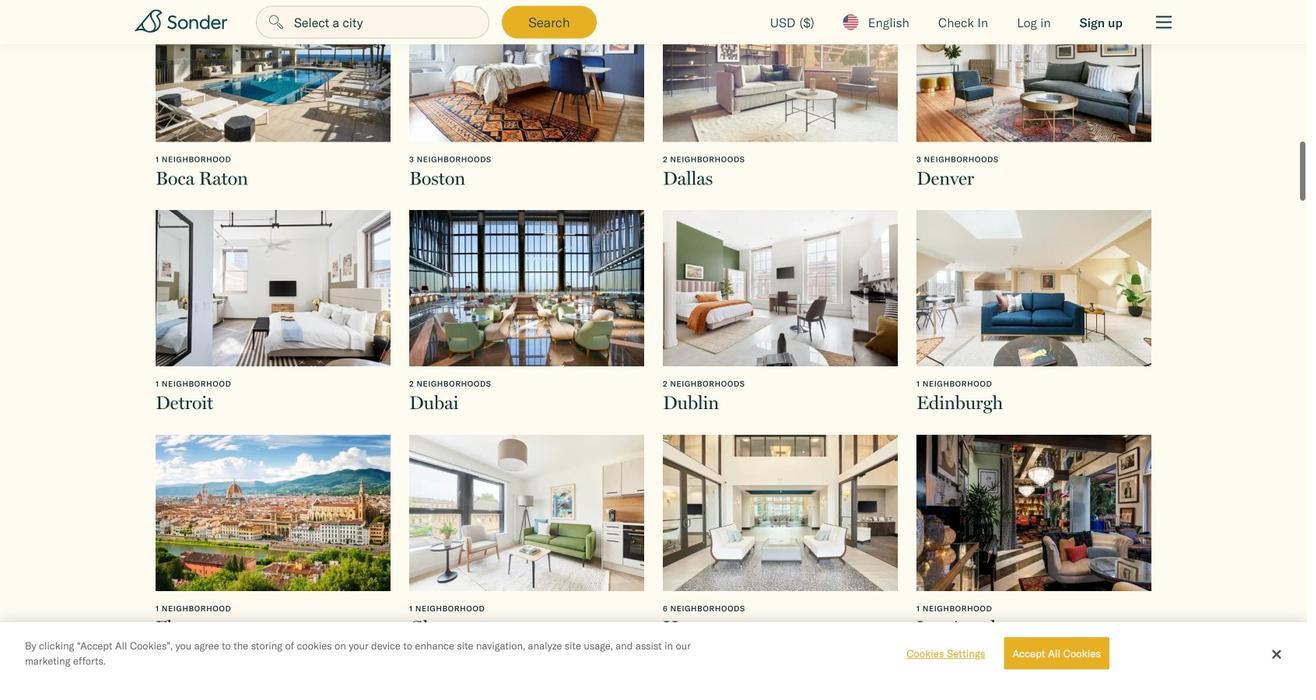 Task type: describe. For each thing, give the bounding box(es) containing it.
Select a city field
[[257, 7, 489, 38]]

florence city image
[[156, 435, 391, 592]]

sonder image
[[131, 8, 231, 33]]



Task type: locate. For each thing, give the bounding box(es) containing it.
beach view pool in boca raton, fl. image
[[156, 0, 391, 142]]

None field
[[256, 6, 490, 39]]

us flag image
[[843, 14, 859, 30]]



Task type: vqa. For each thing, say whether or not it's contained in the screenshot.
field
yes



